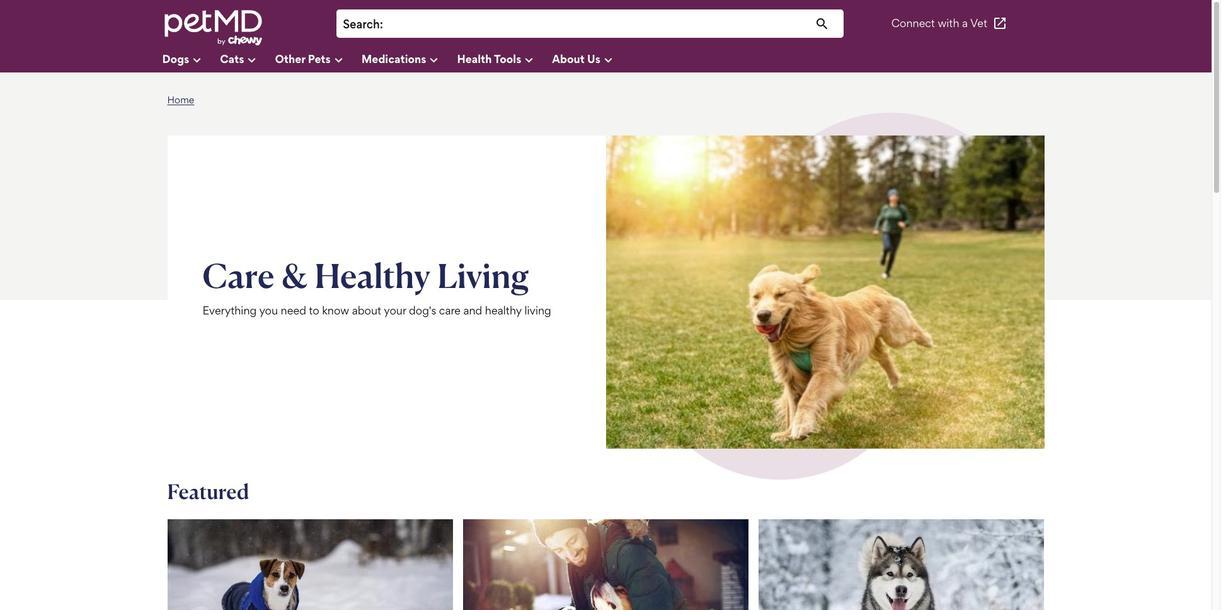 Task type: describe. For each thing, give the bounding box(es) containing it.
care
[[203, 254, 274, 296]]

need
[[281, 304, 306, 317]]

living
[[437, 254, 529, 296]]

you
[[259, 304, 278, 317]]

pets
[[308, 52, 331, 65]]

connect with a vet
[[892, 17, 988, 30]]

featured
[[167, 479, 249, 504]]

other
[[275, 52, 305, 65]]

healthy
[[315, 254, 431, 296]]

home
[[167, 94, 194, 106]]

connect
[[892, 17, 935, 30]]

other pets button
[[275, 47, 362, 72]]

about
[[552, 52, 585, 65]]

cats button
[[220, 47, 275, 72]]

search
[[343, 17, 380, 32]]

dogs
[[162, 52, 189, 65]]

everything you need to know about your dog's care and healthy living
[[203, 304, 551, 317]]

:
[[380, 17, 383, 32]]

about us button
[[552, 47, 631, 72]]

healthy
[[485, 304, 522, 317]]

cats
[[220, 52, 244, 65]]

petmd home image
[[162, 9, 263, 47]]

a
[[962, 17, 968, 30]]

search :
[[343, 17, 383, 32]]

your
[[384, 304, 406, 317]]

dog's
[[409, 304, 436, 317]]



Task type: vqa. For each thing, say whether or not it's contained in the screenshot.
connect with a vet
yes



Task type: locate. For each thing, give the bounding box(es) containing it.
health tools button
[[457, 47, 552, 72]]

connect with a vet button
[[892, 8, 1008, 39]]

care & healthy living
[[203, 254, 529, 296]]

with
[[938, 17, 960, 30]]

home link
[[167, 94, 194, 106]]

living
[[525, 304, 551, 317]]

to
[[309, 304, 319, 317]]

care
[[439, 304, 461, 317]]

tools
[[494, 52, 521, 65]]

dogs button
[[162, 47, 220, 72]]

&
[[281, 254, 308, 296]]

us
[[587, 52, 601, 65]]

golden retriever running in field image
[[606, 136, 1045, 449]]

everything
[[203, 304, 257, 317]]

other pets
[[275, 52, 331, 65]]

about
[[352, 304, 381, 317]]

vet
[[971, 17, 988, 30]]

health tools
[[457, 52, 521, 65]]

medications button
[[362, 47, 457, 72]]

and
[[464, 304, 482, 317]]

medications
[[362, 52, 426, 65]]

about us
[[552, 52, 601, 65]]

know
[[322, 304, 349, 317]]

None text field
[[390, 16, 838, 33]]

health
[[457, 52, 492, 65]]



